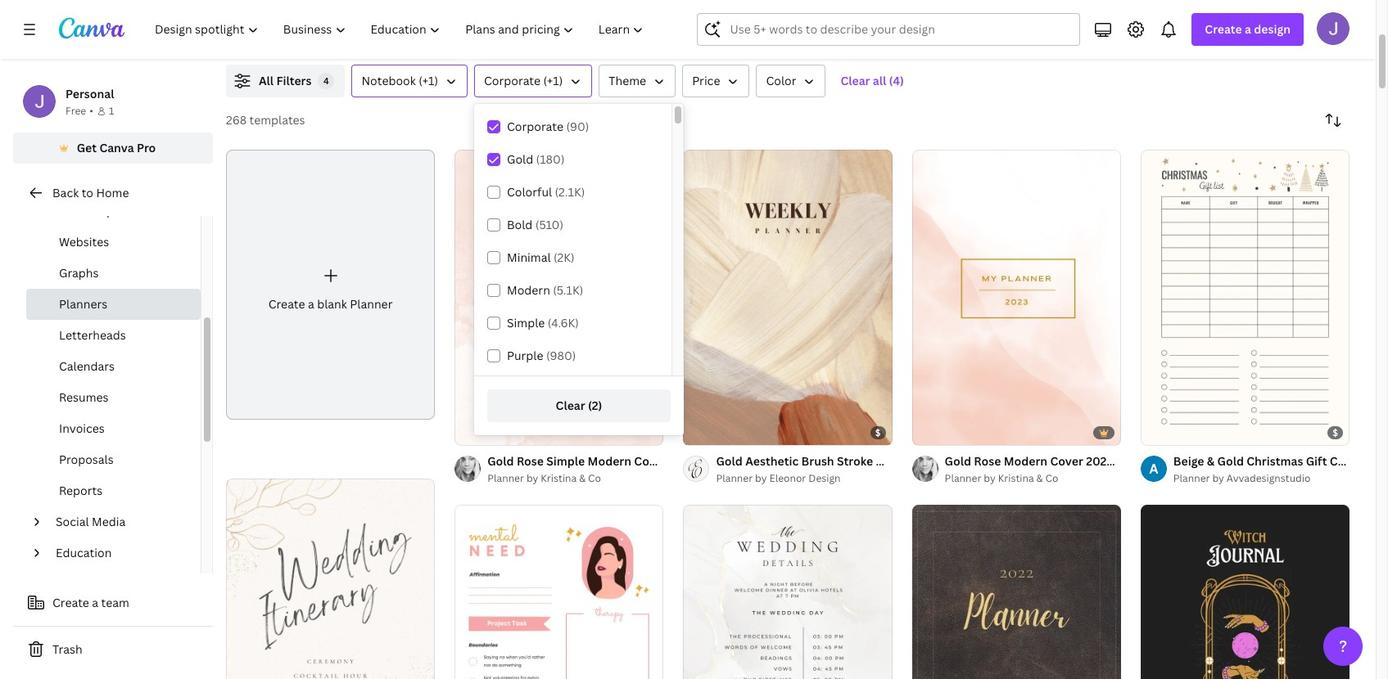Task type: vqa. For each thing, say whether or not it's contained in the screenshot.


Task type: locate. For each thing, give the bounding box(es) containing it.
1 right •
[[109, 104, 114, 118]]

1 horizontal spatial kristina
[[998, 472, 1034, 486]]

planner templates image
[[1000, 0, 1350, 45]]

5
[[713, 426, 718, 438]]

maps
[[90, 203, 120, 219]]

create left the blank
[[268, 297, 305, 312]]

& right beige
[[1207, 454, 1215, 469]]

letterheads link
[[26, 320, 201, 351]]

0 horizontal spatial &
[[579, 472, 586, 486]]

(+1) inside notebook (+1) button
[[419, 73, 438, 88]]

modern left 2023
[[1004, 454, 1048, 469]]

create left design
[[1205, 21, 1242, 37]]

(980)
[[546, 348, 576, 364]]

corporate inside button
[[484, 73, 541, 88]]

1 planner by kristina & co link from the left
[[487, 471, 664, 487]]

media
[[92, 514, 126, 530]]

kristina inside gold rose modern cover 2023 planner planner by kristina & co
[[998, 472, 1034, 486]]

gold
[[507, 152, 533, 167], [487, 454, 514, 469], [716, 454, 743, 469], [945, 454, 971, 469], [1217, 454, 1244, 469]]

create left team
[[52, 595, 89, 611]]

by inside gold rose modern cover 2023 planner planner by kristina & co
[[984, 472, 996, 486]]

blank
[[317, 297, 347, 312]]

$ for gift
[[1333, 427, 1338, 439]]

1 horizontal spatial cover
[[1050, 454, 1083, 469]]

filters
[[276, 73, 312, 88]]

reports link
[[26, 476, 201, 507]]

1 horizontal spatial clear
[[841, 73, 870, 88]]

0 vertical spatial 1
[[109, 104, 114, 118]]

create for create a blank planner
[[268, 297, 305, 312]]

1 vertical spatial corporate
[[507, 119, 563, 134]]

None search field
[[697, 13, 1081, 46]]

a inside 'element'
[[308, 297, 314, 312]]

cover left 2024
[[634, 454, 667, 469]]

minimal
[[507, 250, 551, 265], [876, 454, 921, 469]]

& inside beige & gold christmas gift checklist p planner by avvadesignstudio
[[1207, 454, 1215, 469]]

co inside gold rose simple modern cover 2024 planner planner by kristina & co
[[588, 472, 601, 486]]

clear
[[841, 73, 870, 88], [556, 398, 585, 414]]

modern down (2)
[[588, 454, 631, 469]]

1 vertical spatial a
[[308, 297, 314, 312]]

simple down clear (2) button
[[546, 454, 585, 469]]

gold (180)
[[507, 152, 565, 167]]

2 cover from the left
[[1050, 454, 1083, 469]]

0 horizontal spatial rose
[[517, 454, 544, 469]]

0 horizontal spatial planner by kristina & co link
[[487, 471, 664, 487]]

colorful
[[507, 184, 552, 200]]

peach feminine playful self care daily planner image
[[455, 505, 664, 680]]

0 horizontal spatial modern
[[507, 283, 550, 298]]

0 horizontal spatial a
[[92, 595, 98, 611]]

0 horizontal spatial cover
[[634, 454, 667, 469]]

vintage and mystic witch journal image
[[1141, 505, 1350, 680]]

0 vertical spatial create
[[1205, 21, 1242, 37]]

clear left all
[[841, 73, 870, 88]]

1 horizontal spatial (+1)
[[543, 73, 563, 88]]

rose inside gold rose simple modern cover 2024 planner planner by kristina & co
[[517, 454, 544, 469]]

colorful (2.1k)
[[507, 184, 585, 200]]

corporate (+1) button
[[474, 65, 592, 97]]

create for create a design
[[1205, 21, 1242, 37]]

0 horizontal spatial minimal
[[507, 250, 551, 265]]

2 horizontal spatial &
[[1207, 454, 1215, 469]]

a left the blank
[[308, 297, 314, 312]]

planner by kristina & co link for modern
[[945, 471, 1121, 487]]

reports
[[59, 483, 103, 499]]

simple inside gold rose simple modern cover 2024 planner planner by kristina & co
[[546, 454, 585, 469]]

1 co from the left
[[588, 472, 601, 486]]

corporate up "gold (180)"
[[507, 119, 563, 134]]

clear all (4)
[[841, 73, 904, 88]]

a left design
[[1245, 21, 1251, 37]]

a
[[1245, 21, 1251, 37], [308, 297, 314, 312], [92, 595, 98, 611]]

modern calligraphy wedding  planner image
[[226, 479, 435, 680]]

1 horizontal spatial minimal
[[876, 454, 921, 469]]

avvadesignstudio image
[[1141, 456, 1167, 482]]

0 horizontal spatial kristina
[[541, 472, 577, 486]]

a inside button
[[92, 595, 98, 611]]

simple up purple
[[507, 315, 545, 331]]

2 vertical spatial create
[[52, 595, 89, 611]]

1 cover from the left
[[634, 454, 667, 469]]

268
[[226, 112, 247, 128]]

0 vertical spatial simple
[[507, 315, 545, 331]]

2 $ from the left
[[1333, 427, 1338, 439]]

to
[[82, 185, 93, 201]]

(+1)
[[419, 73, 438, 88], [543, 73, 563, 88]]

0 vertical spatial a
[[1245, 21, 1251, 37]]

feminine
[[924, 454, 975, 469]]

1 for 1 of 5
[[695, 426, 700, 438]]

1 $ from the left
[[875, 427, 881, 439]]

beige & gold christmas gift checklist p link
[[1173, 453, 1388, 471]]

(2.1k)
[[555, 184, 585, 200]]

clear for clear (2)
[[556, 398, 585, 414]]

2 planner by kristina & co link from the left
[[945, 471, 1121, 487]]

corporate up corporate (90)
[[484, 73, 541, 88]]

0 horizontal spatial clear
[[556, 398, 585, 414]]

1 horizontal spatial modern
[[588, 454, 631, 469]]

cover
[[634, 454, 667, 469], [1050, 454, 1083, 469]]

(+1) inside corporate (+1) button
[[543, 73, 563, 88]]

a for team
[[92, 595, 98, 611]]

create a design button
[[1192, 13, 1304, 46]]

1 (+1) from the left
[[419, 73, 438, 88]]

minimal right stroke
[[876, 454, 921, 469]]

rose for simple
[[517, 454, 544, 469]]

(4)
[[889, 73, 904, 88]]

modern (5.1k)
[[507, 283, 583, 298]]

1 vertical spatial minimal
[[876, 454, 921, 469]]

canva
[[99, 140, 134, 156]]

$ up checklist
[[1333, 427, 1338, 439]]

planner by kristina & co link
[[487, 471, 664, 487], [945, 471, 1121, 487]]

$ up gold aesthetic brush stroke minimal feminine weekly planner link on the bottom
[[875, 427, 881, 439]]

1 horizontal spatial $
[[1333, 427, 1338, 439]]

0 vertical spatial corporate
[[484, 73, 541, 88]]

create inside button
[[52, 595, 89, 611]]

2 rose from the left
[[974, 454, 1001, 469]]

co
[[588, 472, 601, 486], [1045, 472, 1058, 486]]

modern down 'minimal (2k)' at the top of page
[[507, 283, 550, 298]]

clear left (2)
[[556, 398, 585, 414]]

1 kristina from the left
[[541, 472, 577, 486]]

create a blank planner
[[268, 297, 393, 312]]

1 vertical spatial create
[[268, 297, 305, 312]]

all
[[873, 73, 886, 88]]

2 by from the left
[[755, 472, 767, 486]]

1 vertical spatial simple
[[546, 454, 585, 469]]

&
[[1207, 454, 1215, 469], [579, 472, 586, 486], [1036, 472, 1043, 486]]

2 horizontal spatial create
[[1205, 21, 1242, 37]]

clear inside button
[[556, 398, 585, 414]]

create a blank planner link
[[226, 150, 435, 420]]

3 by from the left
[[984, 472, 996, 486]]

gold inside gold rose simple modern cover 2024 planner planner by kristina & co
[[487, 454, 514, 469]]

clear inside button
[[841, 73, 870, 88]]

2 (+1) from the left
[[543, 73, 563, 88]]

1 horizontal spatial 1
[[695, 426, 700, 438]]

pro
[[137, 140, 156, 156]]

co down gold rose simple modern cover 2024 planner link
[[588, 472, 601, 486]]

Sort by button
[[1317, 104, 1350, 137]]

1 left 'of' at the right bottom
[[695, 426, 700, 438]]

0 horizontal spatial (+1)
[[419, 73, 438, 88]]

theme
[[609, 73, 646, 88]]

mind
[[59, 203, 87, 219]]

rose
[[517, 454, 544, 469], [974, 454, 1001, 469]]

christmas
[[1247, 454, 1303, 469]]

cover left 2023
[[1050, 454, 1083, 469]]

gold inside beige & gold christmas gift checklist p planner by avvadesignstudio
[[1217, 454, 1244, 469]]

2 horizontal spatial a
[[1245, 21, 1251, 37]]

0 horizontal spatial simple
[[507, 315, 545, 331]]

1 vertical spatial 1
[[695, 426, 700, 438]]

create inside 'element'
[[268, 297, 305, 312]]

1 horizontal spatial simple
[[546, 454, 585, 469]]

checklist
[[1330, 454, 1381, 469]]

design
[[809, 472, 841, 486]]

eleonor
[[769, 472, 806, 486]]

$
[[875, 427, 881, 439], [1333, 427, 1338, 439]]

leather planner page cover image
[[912, 505, 1121, 680]]

by
[[527, 472, 538, 486], [755, 472, 767, 486], [984, 472, 996, 486], [1213, 472, 1224, 486]]

kristina down the weekly
[[998, 472, 1034, 486]]

4 by from the left
[[1213, 472, 1224, 486]]

gold inside gold rose modern cover 2023 planner planner by kristina & co
[[945, 454, 971, 469]]

co down gold rose modern cover 2023 planner link
[[1045, 472, 1058, 486]]

social media
[[56, 514, 126, 530]]

modern inside gold rose simple modern cover 2024 planner planner by kristina & co
[[588, 454, 631, 469]]

1 of 5
[[695, 426, 718, 438]]

2 co from the left
[[1045, 472, 1058, 486]]

planner
[[350, 297, 393, 312], [700, 454, 744, 469], [1020, 454, 1064, 469], [1116, 454, 1160, 469], [487, 472, 524, 486], [716, 472, 753, 486], [945, 472, 981, 486], [1173, 472, 1210, 486]]

4 filter options selected element
[[318, 73, 335, 89]]

gold aesthetic brush stroke minimal feminine weekly planner image
[[683, 150, 892, 445]]

gold rose modern cover 2023 planner image
[[912, 150, 1121, 445]]

1 of 5 link
[[683, 150, 892, 446]]

create for create a team
[[52, 595, 89, 611]]

0 horizontal spatial create
[[52, 595, 89, 611]]

& down gold rose modern cover 2023 planner link
[[1036, 472, 1043, 486]]

modern
[[507, 283, 550, 298], [588, 454, 631, 469], [1004, 454, 1048, 469]]

2 horizontal spatial modern
[[1004, 454, 1048, 469]]

& inside gold rose modern cover 2023 planner planner by kristina & co
[[1036, 472, 1043, 486]]

gold rose simple modern cover 2024 planner image
[[455, 150, 664, 445]]

0 horizontal spatial $
[[875, 427, 881, 439]]

corporate for corporate (+1)
[[484, 73, 541, 88]]

1 horizontal spatial &
[[1036, 472, 1043, 486]]

1 horizontal spatial a
[[308, 297, 314, 312]]

1 rose from the left
[[517, 454, 544, 469]]

1 horizontal spatial rose
[[974, 454, 1001, 469]]

by inside gold rose simple modern cover 2024 planner planner by kristina & co
[[527, 472, 538, 486]]

2 vertical spatial a
[[92, 595, 98, 611]]

gold inside gold aesthetic brush stroke minimal feminine weekly planner planner by eleonor design
[[716, 454, 743, 469]]

1 by from the left
[[527, 472, 538, 486]]

1 vertical spatial clear
[[556, 398, 585, 414]]

stroke
[[837, 454, 873, 469]]

2 kristina from the left
[[998, 472, 1034, 486]]

(5.1k)
[[553, 283, 583, 298]]

rose for modern
[[974, 454, 1001, 469]]

planner by kristina & co link down clear (2) button
[[487, 471, 664, 487]]

gold rose simple modern cover 2024 planner planner by kristina & co
[[487, 454, 744, 486]]

1 horizontal spatial planner by kristina & co link
[[945, 471, 1121, 487]]

cover inside gold rose simple modern cover 2024 planner planner by kristina & co
[[634, 454, 667, 469]]

create a team
[[52, 595, 129, 611]]

1 horizontal spatial create
[[268, 297, 305, 312]]

& down gold rose simple modern cover 2024 planner link
[[579, 472, 586, 486]]

bold
[[507, 217, 533, 233]]

kristina down gold rose simple modern cover 2024 planner link
[[541, 472, 577, 486]]

1 horizontal spatial co
[[1045, 472, 1058, 486]]

corporate (+1)
[[484, 73, 563, 88]]

create inside dropdown button
[[1205, 21, 1242, 37]]

0 horizontal spatial 1
[[109, 104, 114, 118]]

clear (2)
[[556, 398, 602, 414]]

(+1) right notebook
[[419, 73, 438, 88]]

planner by kristina & co link down the weekly
[[945, 471, 1121, 487]]

0 horizontal spatial co
[[588, 472, 601, 486]]

(2)
[[588, 398, 602, 414]]

a inside dropdown button
[[1245, 21, 1251, 37]]

0 vertical spatial clear
[[841, 73, 870, 88]]

(+1) up corporate (90)
[[543, 73, 563, 88]]

clear all (4) button
[[832, 65, 912, 97]]

a left team
[[92, 595, 98, 611]]

rose inside gold rose modern cover 2023 planner planner by kristina & co
[[974, 454, 1001, 469]]

minimal down bold (510)
[[507, 250, 551, 265]]



Task type: describe. For each thing, give the bounding box(es) containing it.
gold for gold (180)
[[507, 152, 533, 167]]

modern inside gold rose modern cover 2023 planner planner by kristina & co
[[1004, 454, 1048, 469]]

avvadesignstudio element
[[1141, 456, 1167, 482]]

gold for gold aesthetic brush stroke minimal feminine weekly planner planner by eleonor design
[[716, 454, 743, 469]]

invoices
[[59, 421, 105, 437]]

0 vertical spatial minimal
[[507, 250, 551, 265]]

by inside beige & gold christmas gift checklist p planner by avvadesignstudio
[[1213, 472, 1224, 486]]

calendars
[[59, 359, 115, 374]]

(90)
[[566, 119, 589, 134]]

minimal inside gold aesthetic brush stroke minimal feminine weekly planner planner by eleonor design
[[876, 454, 921, 469]]

all
[[259, 73, 274, 88]]

trash
[[52, 642, 82, 658]]

gold rose modern cover 2023 planner link
[[945, 453, 1160, 471]]

social
[[56, 514, 89, 530]]

co inside gold rose modern cover 2023 planner planner by kristina & co
[[1045, 472, 1058, 486]]

get
[[77, 140, 97, 156]]

home
[[96, 185, 129, 201]]

theme button
[[599, 65, 676, 97]]

proposals link
[[26, 445, 201, 476]]

corporate (90)
[[507, 119, 589, 134]]

planner by avvadesignstudio link
[[1173, 471, 1350, 487]]

$ for minimal
[[875, 427, 881, 439]]

create a design
[[1205, 21, 1291, 37]]

notebook (+1) button
[[352, 65, 468, 97]]

purple (980)
[[507, 348, 576, 364]]

weekly
[[978, 454, 1018, 469]]

resumes link
[[26, 382, 201, 414]]

back
[[52, 185, 79, 201]]

gold aesthetic brush stroke minimal feminine weekly planner link
[[716, 453, 1064, 471]]

& inside gold rose simple modern cover 2024 planner planner by kristina & co
[[579, 472, 586, 486]]

education
[[56, 545, 112, 561]]

brush
[[801, 454, 834, 469]]

clear for clear all (4)
[[841, 73, 870, 88]]

proposals
[[59, 452, 114, 468]]

get canva pro
[[77, 140, 156, 156]]

notebook (+1)
[[362, 73, 438, 88]]

design
[[1254, 21, 1291, 37]]

back to home link
[[13, 177, 213, 210]]

price button
[[682, 65, 750, 97]]

minimal (2k)
[[507, 250, 575, 265]]

1 for 1
[[109, 104, 114, 118]]

get canva pro button
[[13, 133, 213, 164]]

all filters
[[259, 73, 312, 88]]

gold for gold rose modern cover 2023 planner planner by kristina & co
[[945, 454, 971, 469]]

gold aesthetic brush stroke minimal feminine weekly planner planner by eleonor design
[[716, 454, 1064, 486]]

gold rose modern cover 2023 planner planner by kristina & co
[[945, 454, 1160, 486]]

kristina inside gold rose simple modern cover 2024 planner planner by kristina & co
[[541, 472, 577, 486]]

avvadesignstudio
[[1227, 472, 1311, 486]]

planner by kristina & co link for simple
[[487, 471, 664, 487]]

a for design
[[1245, 21, 1251, 37]]

create a team button
[[13, 587, 213, 620]]

(+1) for notebook (+1)
[[419, 73, 438, 88]]

graphs
[[59, 265, 99, 281]]

personal
[[66, 86, 114, 102]]

(510)
[[535, 217, 563, 233]]

mind maps
[[59, 203, 120, 219]]

team
[[101, 595, 129, 611]]

a link
[[1141, 456, 1167, 482]]

corporate for corporate (90)
[[507, 119, 563, 134]]

(2k)
[[554, 250, 575, 265]]

templates
[[249, 112, 305, 128]]

letterheads
[[59, 328, 126, 343]]

simple (4.6k)
[[507, 315, 579, 331]]

planners
[[59, 296, 107, 312]]

p
[[1384, 454, 1388, 469]]

beige & gold christmas gift checklist planner image
[[1141, 150, 1350, 445]]

gold rose simple modern cover 2024 planner link
[[487, 453, 744, 471]]

2024
[[670, 454, 697, 469]]

planner inside 'element'
[[350, 297, 393, 312]]

a for blank
[[308, 297, 314, 312]]

create a blank planner element
[[226, 150, 435, 420]]

pink gold elegant wedding itinerary planner image
[[683, 505, 892, 680]]

color button
[[756, 65, 826, 97]]

planner by eleonor design link
[[716, 471, 892, 487]]

beige
[[1173, 454, 1204, 469]]

•
[[89, 104, 93, 118]]

cover inside gold rose modern cover 2023 planner planner by kristina & co
[[1050, 454, 1083, 469]]

social media link
[[49, 507, 191, 538]]

education link
[[49, 538, 191, 569]]

(+1) for corporate (+1)
[[543, 73, 563, 88]]

back to home
[[52, 185, 129, 201]]

color
[[766, 73, 796, 88]]

gift
[[1306, 454, 1327, 469]]

planner inside beige & gold christmas gift checklist p planner by avvadesignstudio
[[1173, 472, 1210, 486]]

trash link
[[13, 634, 213, 667]]

gold for gold rose simple modern cover 2024 planner planner by kristina & co
[[487, 454, 514, 469]]

beige & gold christmas gift checklist p planner by avvadesignstudio
[[1173, 454, 1388, 486]]

Search search field
[[730, 14, 1070, 45]]

mind maps link
[[26, 196, 201, 227]]

(4.6k)
[[548, 315, 579, 331]]

invoices link
[[26, 414, 201, 445]]

graphs link
[[26, 258, 201, 289]]

4
[[324, 75, 329, 87]]

268 templates
[[226, 112, 305, 128]]

top level navigation element
[[144, 13, 658, 46]]

free
[[66, 104, 86, 118]]

purple
[[507, 348, 543, 364]]

(180)
[[536, 152, 565, 167]]

price
[[692, 73, 720, 88]]

jacob simon image
[[1317, 12, 1350, 45]]

by inside gold aesthetic brush stroke minimal feminine weekly planner planner by eleonor design
[[755, 472, 767, 486]]



